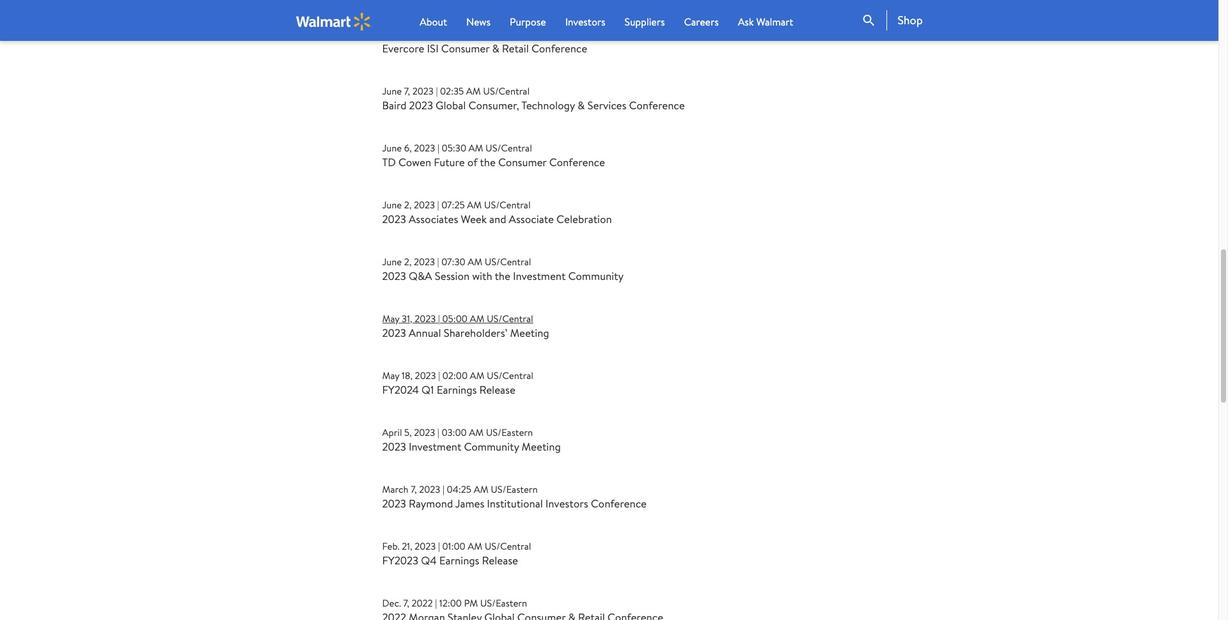 Task type: vqa. For each thing, say whether or not it's contained in the screenshot.


Task type: locate. For each thing, give the bounding box(es) containing it.
am for 2023
[[466, 84, 481, 98]]

| for investment
[[438, 426, 440, 439]]

| inside the june 6, 2023 |           05:30 am           us/central td cowen future of the consumer conference
[[438, 141, 440, 155]]

0 horizontal spatial investment
[[409, 439, 462, 454]]

2 vertical spatial 7,
[[403, 597, 409, 610]]

ask walmart link
[[738, 14, 793, 29]]

& left services
[[578, 98, 585, 113]]

2023 raymond james institutional investors conference link
[[382, 496, 647, 511]]

community down the celebration
[[568, 269, 624, 283]]

cowen
[[399, 155, 431, 169]]

2023 right '18,'
[[415, 369, 436, 383]]

institutional
[[487, 496, 543, 511]]

june left 6,
[[382, 141, 402, 155]]

1 vertical spatial investors
[[546, 496, 588, 511]]

earnings right "q1"
[[437, 383, 477, 397]]

0 vertical spatial release
[[480, 383, 516, 397]]

conference
[[532, 41, 588, 56], [629, 98, 685, 113], [549, 155, 605, 169], [591, 496, 647, 511]]

1 2, from the top
[[404, 198, 412, 212]]

2, inside june 2, 2023 |           07:25 am           us/central 2023 associates week and associate celebration
[[404, 198, 412, 212]]

am inside june 14, 2023 |           03:45 am           us/central evercore isi consumer & retail conference
[[472, 27, 487, 41]]

the
[[480, 155, 496, 169], [495, 269, 511, 283]]

0 vertical spatial community
[[568, 269, 624, 283]]

am right 03:00
[[469, 426, 484, 439]]

may 18, 2023 |           02:00 am           us/central fy2024 q1 earnings release
[[382, 369, 534, 397]]

am for cowen
[[469, 141, 483, 155]]

| left 05:00
[[438, 312, 440, 326]]

us/central for q&a
[[485, 255, 531, 269]]

0 vertical spatial consumer
[[441, 41, 490, 56]]

& inside june 14, 2023 |           03:45 am           us/central evercore isi consumer & retail conference
[[492, 41, 500, 56]]

1 june from the top
[[382, 27, 402, 41]]

june inside june 2, 2023 |           07:30 am           us/central 2023 q&a session with the investment community
[[382, 255, 402, 269]]

am for associates
[[467, 198, 482, 212]]

0 vertical spatial investment
[[513, 269, 566, 283]]

am right 05:30
[[469, 141, 483, 155]]

04:25
[[447, 483, 472, 496]]

| left 07:30
[[437, 255, 439, 269]]

us/eastern right 03:00
[[486, 426, 533, 439]]

release right '01:00'
[[482, 553, 518, 568]]

home image
[[296, 12, 372, 30]]

us/eastern inside march 7, 2023 |           04:25 am           us/eastern 2023 raymond james institutional investors conference
[[491, 483, 538, 496]]

us/central for 2023
[[483, 84, 530, 98]]

the right with
[[495, 269, 511, 283]]

ask
[[738, 15, 754, 29]]

0 vertical spatial investors
[[565, 15, 606, 29]]

2023 inside june 14, 2023 |           03:45 am           us/central evercore isi consumer & retail conference
[[418, 27, 439, 41]]

q1
[[422, 383, 434, 397]]

1 vertical spatial may
[[382, 369, 400, 383]]

| left 05:30
[[438, 141, 440, 155]]

us/central inside june 2, 2023 |           07:25 am           us/central 2023 associates week and associate celebration
[[484, 198, 531, 212]]

| inside june 14, 2023 |           03:45 am           us/central evercore isi consumer & retail conference
[[441, 27, 443, 41]]

consumer inside the june 6, 2023 |           05:30 am           us/central td cowen future of the consumer conference
[[498, 155, 547, 169]]

2023 investment community meeting link
[[382, 439, 561, 454]]

am right 05:00
[[470, 312, 485, 326]]

| for q1
[[438, 369, 440, 383]]

june inside june 2, 2023 |           07:25 am           us/central 2023 associates week and associate celebration
[[382, 198, 402, 212]]

april 5, 2023 |           03:00 am           us/eastern 2023 investment community meeting
[[382, 426, 561, 454]]

01:00
[[442, 540, 466, 553]]

|
[[441, 27, 443, 41], [436, 84, 438, 98], [438, 141, 440, 155], [437, 198, 439, 212], [437, 255, 439, 269], [438, 312, 440, 326], [438, 369, 440, 383], [438, 426, 440, 439], [443, 483, 445, 496], [438, 540, 440, 553], [435, 597, 437, 610]]

am inside june 2, 2023 |           07:30 am           us/central 2023 q&a session with the investment community
[[468, 255, 483, 269]]

am for annual
[[470, 312, 485, 326]]

2 2, from the top
[[404, 255, 412, 269]]

1 vertical spatial consumer
[[498, 155, 547, 169]]

am right '02:35'
[[466, 84, 481, 98]]

| for raymond
[[443, 483, 445, 496]]

0 horizontal spatial &
[[492, 41, 500, 56]]

0 vertical spatial may
[[382, 312, 400, 326]]

may
[[382, 312, 400, 326], [382, 369, 400, 383]]

am inside may 31, 2023 |           05:00 am           us/central 2023 annual shareholders' meeting
[[470, 312, 485, 326]]

may for 2023 annual shareholders' meeting
[[382, 312, 400, 326]]

the for of
[[480, 155, 496, 169]]

us/central
[[489, 27, 536, 41], [483, 84, 530, 98], [486, 141, 532, 155], [484, 198, 531, 212], [485, 255, 531, 269], [487, 312, 533, 326], [487, 369, 534, 383], [485, 540, 531, 553]]

suppliers
[[625, 15, 665, 29]]

the right of
[[480, 155, 496, 169]]

| left 03:45
[[441, 27, 443, 41]]

earnings inside may 18, 2023 |           02:00 am           us/central fy2024 q1 earnings release
[[437, 383, 477, 397]]

meeting right shareholders'
[[510, 326, 549, 340]]

| for isi
[[441, 27, 443, 41]]

am for investment
[[469, 426, 484, 439]]

| inside april 5, 2023 |           03:00 am           us/eastern 2023 investment community meeting
[[438, 426, 440, 439]]

june down td
[[382, 198, 402, 212]]

| left 02:00
[[438, 369, 440, 383]]

earnings
[[437, 383, 477, 397], [439, 553, 480, 568]]

consumer right of
[[498, 155, 547, 169]]

us/central inside feb. 21, 2023 |           01:00 am           us/central fy2023 q4 earnings release
[[485, 540, 531, 553]]

0 vertical spatial us/eastern
[[486, 426, 533, 439]]

2 june from the top
[[382, 84, 402, 98]]

am inside feb. 21, 2023 |           01:00 am           us/central fy2023 q4 earnings release
[[468, 540, 483, 553]]

release inside feb. 21, 2023 |           01:00 am           us/central fy2023 q4 earnings release
[[482, 553, 518, 568]]

june
[[382, 27, 402, 41], [382, 84, 402, 98], [382, 141, 402, 155], [382, 198, 402, 212], [382, 255, 402, 269]]

2,
[[404, 198, 412, 212], [404, 255, 412, 269]]

walmart
[[757, 15, 793, 29]]

community
[[568, 269, 624, 283], [464, 439, 519, 454]]

earnings right the "q4"
[[439, 553, 480, 568]]

am inside march 7, 2023 |           04:25 am           us/eastern 2023 raymond james institutional investors conference
[[474, 483, 489, 496]]

1 vertical spatial 7,
[[411, 483, 417, 496]]

meeting
[[510, 326, 549, 340], [522, 439, 561, 454]]

may left the 31,
[[382, 312, 400, 326]]

us/eastern right pm at the bottom left of the page
[[480, 597, 527, 610]]

2023 right 21,
[[415, 540, 436, 553]]

us/central inside the june 6, 2023 |           05:30 am           us/central td cowen future of the consumer conference
[[486, 141, 532, 155]]

31,
[[402, 312, 412, 326]]

am right 07:25
[[467, 198, 482, 212]]

0 vertical spatial 7,
[[404, 84, 410, 98]]

2023 left '02:35'
[[413, 84, 434, 98]]

am for q&a
[[468, 255, 483, 269]]

the inside the june 6, 2023 |           05:30 am           us/central td cowen future of the consumer conference
[[480, 155, 496, 169]]

investors right purpose
[[565, 15, 606, 29]]

02:00
[[443, 369, 468, 383]]

td cowen future of the consumer conference link
[[382, 155, 605, 169]]

2023 left 07:30
[[414, 255, 435, 269]]

june inside the june 6, 2023 |           05:30 am           us/central td cowen future of the consumer conference
[[382, 141, 402, 155]]

meeting up march 7, 2023 |           04:25 am           us/eastern 2023 raymond james institutional investors conference
[[522, 439, 561, 454]]

1 horizontal spatial consumer
[[498, 155, 547, 169]]

earnings inside feb. 21, 2023 |           01:00 am           us/central fy2023 q4 earnings release
[[439, 553, 480, 568]]

| left 04:25
[[443, 483, 445, 496]]

earnings for q4
[[439, 553, 480, 568]]

consumer down news
[[441, 41, 490, 56]]

7, right march
[[411, 483, 417, 496]]

| inside june 7, 2023 |           02:35 am           us/central baird 2023 global consumer, technology & services conference
[[436, 84, 438, 98]]

2023 right 14,
[[418, 27, 439, 41]]

meeting inside may 31, 2023 |           05:00 am           us/central 2023 annual shareholders' meeting
[[510, 326, 549, 340]]

1 horizontal spatial &
[[578, 98, 585, 113]]

may left '18,'
[[382, 369, 400, 383]]

0 vertical spatial the
[[480, 155, 496, 169]]

release right 02:00
[[480, 383, 516, 397]]

us/eastern inside april 5, 2023 |           03:00 am           us/eastern 2023 investment community meeting
[[486, 426, 533, 439]]

2023 right "baird"
[[409, 98, 433, 113]]

am inside april 5, 2023 |           03:00 am           us/eastern 2023 investment community meeting
[[469, 426, 484, 439]]

investors right institutional
[[546, 496, 588, 511]]

2 may from the top
[[382, 369, 400, 383]]

june inside june 7, 2023 |           02:35 am           us/central baird 2023 global consumer, technology & services conference
[[382, 84, 402, 98]]

investment
[[513, 269, 566, 283], [409, 439, 462, 454]]

june inside june 14, 2023 |           03:45 am           us/central evercore isi consumer & retail conference
[[382, 27, 402, 41]]

2, for associates
[[404, 198, 412, 212]]

2, down cowen
[[404, 198, 412, 212]]

05:30
[[442, 141, 466, 155]]

| left 07:25
[[437, 198, 439, 212]]

am right 02:00
[[470, 369, 485, 383]]

0 vertical spatial meeting
[[510, 326, 549, 340]]

am inside the june 6, 2023 |           05:30 am           us/central td cowen future of the consumer conference
[[469, 141, 483, 155]]

2, inside june 2, 2023 |           07:30 am           us/central 2023 q&a session with the investment community
[[404, 255, 412, 269]]

us/central inside may 18, 2023 |           02:00 am           us/central fy2024 q1 earnings release
[[487, 369, 534, 383]]

am inside june 7, 2023 |           02:35 am           us/central baird 2023 global consumer, technology & services conference
[[466, 84, 481, 98]]

7, inside march 7, 2023 |           04:25 am           us/eastern 2023 raymond james institutional investors conference
[[411, 483, 417, 496]]

release inside may 18, 2023 |           02:00 am           us/central fy2024 q1 earnings release
[[480, 383, 516, 397]]

7, inside june 7, 2023 |           02:35 am           us/central baird 2023 global consumer, technology & services conference
[[404, 84, 410, 98]]

1 vertical spatial 2,
[[404, 255, 412, 269]]

0 horizontal spatial community
[[464, 439, 519, 454]]

1 vertical spatial the
[[495, 269, 511, 283]]

7, right dec. on the left of page
[[403, 597, 409, 610]]

2023 left q&a
[[382, 269, 406, 283]]

investment right with
[[513, 269, 566, 283]]

us/central for associates
[[484, 198, 531, 212]]

| inside june 2, 2023 |           07:25 am           us/central 2023 associates week and associate celebration
[[437, 198, 439, 212]]

| inside june 2, 2023 |           07:30 am           us/central 2023 q&a session with the investment community
[[437, 255, 439, 269]]

2023 right 6,
[[414, 141, 435, 155]]

1 vertical spatial &
[[578, 98, 585, 113]]

| left '02:35'
[[436, 84, 438, 98]]

june left 14,
[[382, 27, 402, 41]]

7,
[[404, 84, 410, 98], [411, 483, 417, 496], [403, 597, 409, 610]]

q&a
[[409, 269, 432, 283]]

7, for 2023
[[404, 84, 410, 98]]

june left q&a
[[382, 255, 402, 269]]

us/central inside may 31, 2023 |           05:00 am           us/central 2023 annual shareholders' meeting
[[487, 312, 533, 326]]

feb.
[[382, 540, 400, 553]]

june 6, 2023 |           05:30 am           us/central td cowen future of the consumer conference
[[382, 141, 605, 169]]

meeting inside april 5, 2023 |           03:00 am           us/eastern 2023 investment community meeting
[[522, 439, 561, 454]]

am
[[472, 27, 487, 41], [466, 84, 481, 98], [469, 141, 483, 155], [467, 198, 482, 212], [468, 255, 483, 269], [470, 312, 485, 326], [470, 369, 485, 383], [469, 426, 484, 439], [474, 483, 489, 496], [468, 540, 483, 553]]

may inside may 31, 2023 |           05:00 am           us/central 2023 annual shareholders' meeting
[[382, 312, 400, 326]]

1 vertical spatial investment
[[409, 439, 462, 454]]

of
[[468, 155, 478, 169]]

may inside may 18, 2023 |           02:00 am           us/central fy2024 q1 earnings release
[[382, 369, 400, 383]]

2023 inside the june 6, 2023 |           05:30 am           us/central td cowen future of the consumer conference
[[414, 141, 435, 155]]

us/eastern right james
[[491, 483, 538, 496]]

march
[[382, 483, 409, 496]]

2023 associates week and associate celebration link
[[382, 212, 612, 226]]

1 vertical spatial community
[[464, 439, 519, 454]]

am right 03:45
[[472, 27, 487, 41]]

0 vertical spatial 2,
[[404, 198, 412, 212]]

1 horizontal spatial investment
[[513, 269, 566, 283]]

4 june from the top
[[382, 198, 402, 212]]

| left '01:00'
[[438, 540, 440, 553]]

7, for raymond
[[411, 483, 417, 496]]

| inside may 31, 2023 |           05:00 am           us/central 2023 annual shareholders' meeting
[[438, 312, 440, 326]]

| inside may 18, 2023 |           02:00 am           us/central fy2024 q1 earnings release
[[438, 369, 440, 383]]

1 vertical spatial release
[[482, 553, 518, 568]]

dec.
[[382, 597, 401, 610]]

shop link
[[887, 10, 923, 31]]

june for evercore isi consumer & retail conference
[[382, 27, 402, 41]]

1 vertical spatial meeting
[[522, 439, 561, 454]]

investment right april
[[409, 439, 462, 454]]

suppliers button
[[625, 14, 665, 29]]

release
[[480, 383, 516, 397], [482, 553, 518, 568]]

us/central inside june 14, 2023 |           03:45 am           us/central evercore isi consumer & retail conference
[[489, 27, 536, 41]]

meeting for 2023 annual shareholders' meeting
[[510, 326, 549, 340]]

| left 03:00
[[438, 426, 440, 439]]

us/eastern for meeting
[[486, 426, 533, 439]]

2, left 07:30
[[404, 255, 412, 269]]

am inside june 2, 2023 |           07:25 am           us/central 2023 associates week and associate celebration
[[467, 198, 482, 212]]

0 vertical spatial earnings
[[437, 383, 477, 397]]

feb. 21, 2023 |           01:00 am           us/central fy2023 q4 earnings release
[[382, 540, 531, 568]]

april
[[382, 426, 402, 439]]

0 vertical spatial &
[[492, 41, 500, 56]]

1 horizontal spatial community
[[568, 269, 624, 283]]

| inside feb. 21, 2023 |           01:00 am           us/central fy2023 q4 earnings release
[[438, 540, 440, 553]]

us/eastern for institutional
[[491, 483, 538, 496]]

0 horizontal spatial consumer
[[441, 41, 490, 56]]

us/central inside june 2, 2023 |           07:30 am           us/central 2023 q&a session with the investment community
[[485, 255, 531, 269]]

james
[[455, 496, 485, 511]]

june for td cowen future of the consumer conference
[[382, 141, 402, 155]]

am inside may 18, 2023 |           02:00 am           us/central fy2024 q1 earnings release
[[470, 369, 485, 383]]

07:30
[[442, 255, 466, 269]]

am right '01:00'
[[468, 540, 483, 553]]

the inside june 2, 2023 |           07:30 am           us/central 2023 q&a session with the investment community
[[495, 269, 511, 283]]

conference inside june 14, 2023 |           03:45 am           us/central evercore isi consumer & retail conference
[[532, 41, 588, 56]]

release for fy2023 q4 earnings release
[[482, 553, 518, 568]]

3 june from the top
[[382, 141, 402, 155]]

june 2, 2023 |           07:30 am           us/central 2023 q&a session with the investment community
[[382, 255, 624, 283]]

7, down evercore
[[404, 84, 410, 98]]

1 may from the top
[[382, 312, 400, 326]]

community up 04:25
[[464, 439, 519, 454]]

investors
[[565, 15, 606, 29], [546, 496, 588, 511]]

5 june from the top
[[382, 255, 402, 269]]

us/central inside june 7, 2023 |           02:35 am           us/central baird 2023 global consumer, technology & services conference
[[483, 84, 530, 98]]

am for q1
[[470, 369, 485, 383]]

2023 annual shareholders' meeting link
[[382, 326, 549, 340]]

conference inside the june 6, 2023 |           05:30 am           us/central td cowen future of the consumer conference
[[549, 155, 605, 169]]

am right 07:30
[[468, 255, 483, 269]]

celebration
[[557, 212, 612, 226]]

1 vertical spatial earnings
[[439, 553, 480, 568]]

us/central for q4
[[485, 540, 531, 553]]

june down evercore
[[382, 84, 402, 98]]

am right 04:25
[[474, 483, 489, 496]]

| inside march 7, 2023 |           04:25 am           us/eastern 2023 raymond james institutional investors conference
[[443, 483, 445, 496]]

1 vertical spatial us/eastern
[[491, 483, 538, 496]]

& left retail
[[492, 41, 500, 56]]

21,
[[402, 540, 412, 553]]

investors button
[[565, 14, 606, 29]]

us/central for q1
[[487, 369, 534, 383]]

services
[[588, 98, 627, 113]]

12:00
[[439, 597, 462, 610]]

q4
[[421, 553, 437, 568]]



Task type: describe. For each thing, give the bounding box(es) containing it.
search
[[862, 13, 877, 28]]

evercore
[[382, 41, 425, 56]]

| for associates
[[437, 198, 439, 212]]

02:35
[[440, 84, 464, 98]]

purpose button
[[510, 14, 546, 29]]

2023 inside may 18, 2023 |           02:00 am           us/central fy2024 q1 earnings release
[[415, 369, 436, 383]]

annual
[[409, 326, 441, 340]]

associates
[[409, 212, 458, 226]]

fy2024 q1 earnings release link
[[382, 383, 516, 397]]

| for q4
[[438, 540, 440, 553]]

and
[[490, 212, 506, 226]]

us/central for isi
[[489, 27, 536, 41]]

& inside june 7, 2023 |           02:35 am           us/central baird 2023 global consumer, technology & services conference
[[578, 98, 585, 113]]

community inside april 5, 2023 |           03:00 am           us/eastern 2023 investment community meeting
[[464, 439, 519, 454]]

future
[[434, 155, 465, 169]]

careers link
[[684, 14, 719, 29]]

us/central for annual
[[487, 312, 533, 326]]

03:45
[[445, 27, 470, 41]]

fy2023
[[382, 553, 419, 568]]

june for 2023 associates week and associate celebration
[[382, 198, 402, 212]]

| for 2023
[[436, 84, 438, 98]]

shop
[[898, 12, 923, 28]]

baird
[[382, 98, 407, 113]]

2023 up march
[[382, 439, 406, 454]]

2, for q&a
[[404, 255, 412, 269]]

2 vertical spatial us/eastern
[[480, 597, 527, 610]]

the for with
[[495, 269, 511, 283]]

global
[[436, 98, 466, 113]]

2023 q&a session with the investment community link
[[382, 269, 624, 283]]

2023 left raymond
[[382, 496, 406, 511]]

retail
[[502, 41, 529, 56]]

technology
[[522, 98, 575, 113]]

baird 2023 global consumer, technology & services conference link
[[382, 98, 685, 113]]

june 2, 2023 |           07:25 am           us/central 2023 associates week and associate celebration
[[382, 198, 612, 226]]

release for fy2024 q1 earnings release
[[480, 383, 516, 397]]

fy2023 q4 earnings release link
[[382, 553, 518, 568]]

| for annual
[[438, 312, 440, 326]]

2023 right the 31,
[[415, 312, 436, 326]]

conference inside june 7, 2023 |           02:35 am           us/central baird 2023 global consumer, technology & services conference
[[629, 98, 685, 113]]

session
[[435, 269, 470, 283]]

18,
[[402, 369, 413, 383]]

am for raymond
[[474, 483, 489, 496]]

5,
[[404, 426, 412, 439]]

2023 left 07:25
[[414, 198, 435, 212]]

june for baird 2023 global consumer, technology & services conference
[[382, 84, 402, 98]]

may 31, 2023 |           05:00 am           us/central 2023 annual shareholders' meeting
[[382, 312, 549, 340]]

news
[[466, 15, 491, 29]]

| right 2022 on the left of the page
[[435, 597, 437, 610]]

05:00
[[442, 312, 468, 326]]

us/central for cowen
[[486, 141, 532, 155]]

2023 left 04:25
[[419, 483, 440, 496]]

shareholders'
[[444, 326, 508, 340]]

march 7, 2023 |           04:25 am           us/eastern 2023 raymond james institutional investors conference
[[382, 483, 647, 511]]

2023 inside feb. 21, 2023 |           01:00 am           us/central fy2023 q4 earnings release
[[415, 540, 436, 553]]

pm
[[464, 597, 478, 610]]

td
[[382, 155, 396, 169]]

raymond
[[409, 496, 453, 511]]

investment inside april 5, 2023 |           03:00 am           us/eastern 2023 investment community meeting
[[409, 439, 462, 454]]

2022
[[412, 597, 433, 610]]

meeting for 2023 investment community meeting
[[522, 439, 561, 454]]

about
[[420, 15, 447, 29]]

conference inside march 7, 2023 |           04:25 am           us/eastern 2023 raymond james institutional investors conference
[[591, 496, 647, 511]]

about button
[[420, 14, 447, 29]]

associate
[[509, 212, 554, 226]]

ask walmart
[[738, 15, 793, 29]]

earnings for q1
[[437, 383, 477, 397]]

03:00
[[442, 426, 467, 439]]

dec. 7, 2022 |           12:00 pm           us/eastern
[[382, 597, 527, 610]]

news button
[[466, 14, 491, 29]]

investment inside june 2, 2023 |           07:30 am           us/central 2023 q&a session with the investment community
[[513, 269, 566, 283]]

isi
[[427, 41, 439, 56]]

june for 2023 q&a session with the investment community
[[382, 255, 402, 269]]

am for q4
[[468, 540, 483, 553]]

with
[[472, 269, 492, 283]]

evercore isi consumer & retail conference link
[[382, 41, 588, 56]]

6,
[[404, 141, 412, 155]]

07:25
[[442, 198, 465, 212]]

14,
[[404, 27, 415, 41]]

community inside june 2, 2023 |           07:30 am           us/central 2023 q&a session with the investment community
[[568, 269, 624, 283]]

purpose
[[510, 15, 546, 29]]

consumer inside june 14, 2023 |           03:45 am           us/central evercore isi consumer & retail conference
[[441, 41, 490, 56]]

am for isi
[[472, 27, 487, 41]]

| for cowen
[[438, 141, 440, 155]]

investors inside march 7, 2023 |           04:25 am           us/eastern 2023 raymond james institutional investors conference
[[546, 496, 588, 511]]

week
[[461, 212, 487, 226]]

fy2024
[[382, 383, 419, 397]]

2023 right 5,
[[414, 426, 435, 439]]

2023 left annual
[[382, 326, 406, 340]]

2023 left associates
[[382, 212, 406, 226]]

consumer,
[[469, 98, 519, 113]]

june 7, 2023 |           02:35 am           us/central baird 2023 global consumer, technology & services conference
[[382, 84, 685, 113]]

june 14, 2023 |           03:45 am           us/central evercore isi consumer & retail conference
[[382, 27, 588, 56]]

careers
[[684, 15, 719, 29]]

| for q&a
[[437, 255, 439, 269]]

may for fy2024 q1 earnings release
[[382, 369, 400, 383]]



